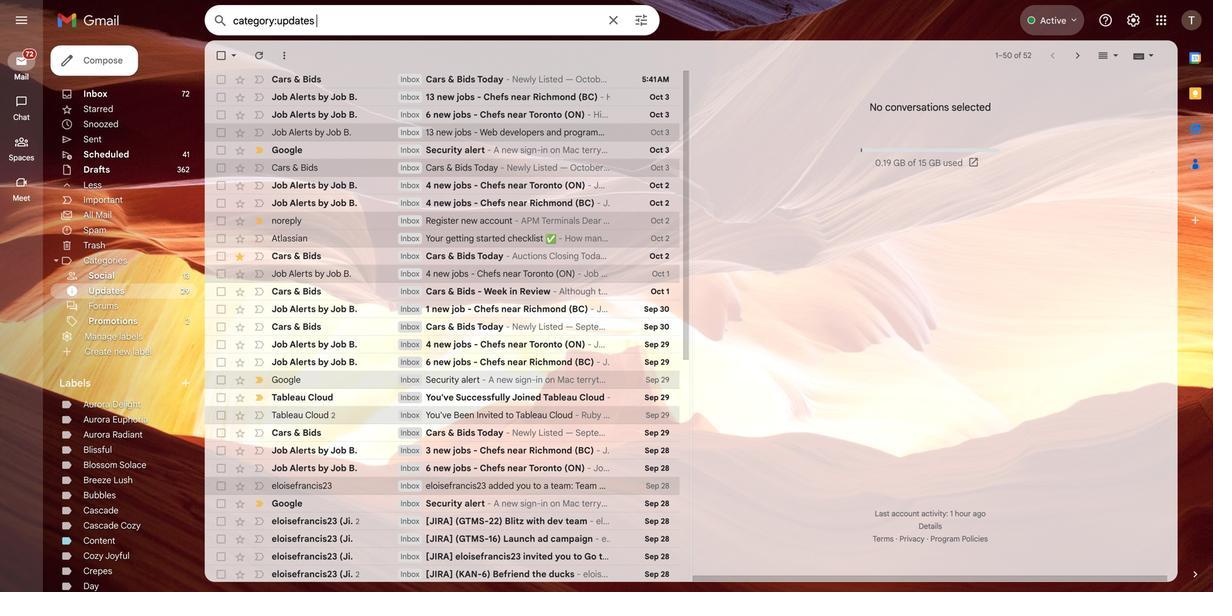 Task type: locate. For each thing, give the bounding box(es) containing it.
&
[[294, 74, 300, 85], [448, 74, 455, 85], [292, 162, 299, 173], [447, 162, 453, 173], [294, 251, 300, 262], [448, 251, 455, 262], [294, 286, 300, 297], [448, 286, 455, 297], [294, 322, 300, 333], [448, 322, 455, 333], [294, 428, 300, 439], [448, 428, 455, 439]]

1 horizontal spatial gb
[[929, 158, 941, 169]]

richmond up and at left top
[[533, 92, 576, 103]]

today down started at the top
[[477, 251, 504, 262]]

[jira] left 16)
[[426, 534, 453, 545]]

0 horizontal spatial cozy
[[83, 551, 103, 562]]

72 up mail heading at top left
[[26, 50, 33, 58]]

0 vertical spatial account
[[480, 215, 512, 227]]

details
[[919, 522, 942, 532]]

1 horizontal spatial mail
[[96, 210, 112, 221]]

security
[[426, 145, 462, 156], [426, 375, 459, 386], [426, 499, 462, 510]]

0 vertical spatial cozy
[[121, 521, 141, 532]]

account inside the last account activity: 1 hour ago details terms · privacy · program policies
[[892, 510, 920, 519]]

breeze
[[83, 475, 111, 486]]

28 for 3 new jobs - chefs near richmond (bc)
[[661, 446, 670, 456]]

oct
[[650, 93, 663, 102], [650, 110, 663, 120], [651, 128, 663, 137], [650, 146, 663, 155], [651, 163, 663, 173], [650, 181, 663, 191], [650, 199, 663, 208], [651, 216, 664, 226], [651, 234, 664, 244], [650, 252, 663, 261], [652, 270, 665, 279], [651, 287, 664, 297]]

1 vertical spatial mail
[[96, 210, 112, 221]]

inbox inside inbox [jira] (gtms-16) launch ad campaign -
[[401, 535, 420, 544]]

9 row from the top
[[205, 212, 680, 230]]

drafts link
[[83, 164, 110, 175]]

22 row from the top
[[205, 442, 680, 460]]

0 vertical spatial google
[[272, 145, 303, 156]]

2 6 from the top
[[426, 357, 431, 368]]

41
[[182, 150, 190, 160]]

0 vertical spatial inbox security alert -
[[401, 145, 494, 156]]

None checkbox
[[215, 73, 227, 86], [215, 109, 227, 121], [215, 126, 227, 139], [215, 144, 227, 157], [215, 162, 227, 174], [215, 179, 227, 192], [215, 197, 227, 210], [215, 321, 227, 334], [215, 339, 227, 351], [215, 392, 227, 404], [215, 409, 227, 422], [215, 427, 227, 440], [215, 516, 227, 528], [215, 551, 227, 564], [215, 569, 227, 581], [215, 73, 227, 86], [215, 109, 227, 121], [215, 126, 227, 139], [215, 144, 227, 157], [215, 162, 227, 174], [215, 179, 227, 192], [215, 197, 227, 210], [215, 321, 227, 334], [215, 339, 227, 351], [215, 392, 227, 404], [215, 409, 227, 422], [215, 427, 227, 440], [215, 516, 227, 528], [215, 551, 227, 564], [215, 569, 227, 581]]

inbox 4 new jobs - chefs near toronto (on) - up week
[[401, 269, 584, 280]]

(on) for sep 28
[[564, 463, 585, 474]]

10 row from the top
[[205, 230, 680, 248]]

more image
[[278, 49, 291, 62]]

richmond up joined
[[529, 357, 573, 368]]

1 inside the last account activity: 1 hour ago details terms · privacy · program policies
[[950, 510, 953, 519]]

1 vertical spatial cascade
[[83, 521, 119, 532]]

inbox inside inbox 4 new jobs - chefs near richmond (bc) -
[[401, 199, 420, 208]]

important
[[83, 195, 123, 206]]

1 eloisefrancis23 (ji. from the top
[[272, 534, 353, 545]]

cozy up crepes
[[83, 551, 103, 562]]

blossom
[[83, 460, 117, 471]]

15
[[919, 158, 927, 169]]

10 job alerts by job b. from the top
[[272, 446, 357, 457]]

5 cars & bids from the top
[[272, 322, 321, 333]]

Search in mail search field
[[205, 5, 660, 36]]

sep 28 for eloisefrancis23 added you to a team: team rocket
[[646, 482, 670, 491]]

navigation
[[0, 40, 44, 593]]

(gtms- down inbox [jira] (gtms-22) blitz with dev team -
[[455, 534, 489, 545]]

0 vertical spatial inbox 6 new jobs - chefs near toronto (on) -
[[401, 109, 594, 120]]

inbox cars & bids today - down been on the bottom left of page
[[401, 428, 512, 439]]

aurora up "blissful" link
[[83, 430, 110, 441]]

sep 28 for 3 new jobs - chefs near richmond (bc)
[[645, 446, 670, 456]]

1 vertical spatial 6
[[426, 357, 431, 368]]

inbox inside inbox [jira] (gtms-22) blitz with dev team -
[[401, 517, 420, 527]]

alert down web
[[465, 145, 485, 156]]

register
[[426, 215, 459, 227]]

1 · from the left
[[896, 535, 898, 544]]

snoozed
[[83, 119, 119, 130]]

1 vertical spatial cozy
[[83, 551, 103, 562]]

cascade down bubbles link
[[83, 506, 119, 517]]

navigation containing mail
[[0, 40, 44, 593]]

(bc) for 6 new jobs - chefs near richmond (bc)
[[575, 357, 594, 368]]

all mail link
[[83, 210, 112, 221]]

(on) for sep 29
[[565, 339, 585, 350]]

gb right 15
[[929, 158, 941, 169]]

3 security from the top
[[426, 499, 462, 510]]

1 sep 30 from the top
[[644, 305, 670, 314]]

oct 3 for 13 new jobs - web developers and programmers  near toronto (on)
[[651, 128, 670, 137]]

cascade down cascade "link"
[[83, 521, 119, 532]]

0 vertical spatial alert
[[465, 145, 485, 156]]

1 50 of 52
[[996, 51, 1032, 60]]

inbox 4 new jobs - chefs near toronto (on) - up 'inbox 6 new jobs - chefs near richmond (bc) -'
[[401, 339, 594, 350]]

blissful
[[83, 445, 112, 456]]

inbox [jira] (gtms-16) launch ad campaign -
[[401, 534, 602, 545]]

today down inbox 1 new job - chefs near richmond (bc) -
[[477, 322, 504, 333]]

oct 2 for cars & bids today
[[650, 252, 670, 261]]

3 google from the top
[[272, 499, 303, 510]]

2 eloisefrancis23 (ji. 2 from the top
[[272, 569, 360, 580]]

2 inbox 6 new jobs - chefs near toronto (on) - from the top
[[401, 463, 594, 474]]

new for seventh row from the bottom of the no conversations selected main content
[[433, 463, 451, 474]]

4 job alerts by job b. from the top
[[272, 180, 357, 191]]

compose
[[83, 55, 123, 66]]

6 for oct 3
[[426, 109, 431, 120]]

2 vertical spatial aurora
[[83, 430, 110, 441]]

toronto up inbox 4 new jobs - chefs near richmond (bc) -
[[529, 180, 563, 191]]

8 row from the top
[[205, 195, 680, 212]]

· down details
[[927, 535, 929, 544]]

2 (gtms- from the top
[[455, 534, 489, 545]]

account right last
[[892, 510, 920, 519]]

toronto down 5:41 am
[[641, 127, 671, 138]]

a
[[544, 481, 549, 492]]

1 job alerts by job b. from the top
[[272, 92, 357, 103]]

3 inbox security alert - from the top
[[401, 499, 494, 510]]

richmond down review
[[523, 304, 567, 315]]

tab list
[[1178, 40, 1213, 547]]

[jira] left 22)
[[426, 516, 453, 527]]

alert for oct 3
[[465, 145, 485, 156]]

0 vertical spatial 30
[[660, 305, 670, 314]]

sep 29 for cars & bids today
[[645, 429, 670, 438]]

follow link to manage storage image
[[968, 157, 981, 169]]

inbox 4 new jobs - chefs near toronto (on) - for sep 29
[[401, 339, 594, 350]]

3 row from the top
[[205, 106, 680, 124]]

oct for 11th row
[[650, 252, 663, 261]]

today down invited
[[477, 428, 504, 439]]

0 vertical spatial 6
[[426, 109, 431, 120]]

0 vertical spatial sep 30
[[644, 305, 670, 314]]

1 4 from the top
[[426, 180, 431, 191]]

29 row from the top
[[205, 566, 680, 584]]

sep 28 for [jira] (kan-6) befriend the ducks
[[645, 570, 670, 580]]

0 horizontal spatial mail
[[14, 72, 29, 82]]

no conversations selected main content
[[205, 40, 1178, 593]]

sep 28
[[645, 446, 670, 456], [645, 464, 670, 474], [646, 482, 670, 491], [645, 500, 670, 509], [645, 517, 670, 527], [645, 535, 670, 544], [645, 553, 670, 562], [645, 570, 670, 580]]

0.19
[[875, 158, 891, 169]]

[jira] up inbox [jira] (kan-6) befriend the ducks -
[[426, 552, 453, 563]]

3 6 from the top
[[426, 463, 431, 474]]

sep 30 for cars & bids today
[[644, 323, 670, 332]]

1 [jira] from the top
[[426, 516, 453, 527]]

today down web
[[474, 162, 498, 173]]

new for 27th row from the bottom
[[433, 109, 451, 120]]

inbox inside inbox [jira] (kan-6) befriend the ducks -
[[401, 570, 420, 580]]

0 vertical spatial oct 1
[[652, 270, 670, 279]]

labels
[[119, 331, 143, 342]]

new for 22th row from the top
[[433, 446, 451, 457]]

2 · from the left
[[927, 535, 929, 544]]

meet heading
[[0, 193, 43, 203]]

program policies link
[[931, 535, 988, 544]]

richmond for 3 new jobs - chefs near richmond (bc)
[[529, 446, 572, 457]]

last
[[875, 510, 890, 519]]

(on)
[[564, 109, 585, 120], [673, 127, 693, 138], [565, 180, 585, 191], [556, 269, 575, 280], [565, 339, 585, 350], [564, 463, 585, 474]]

atlassian
[[272, 233, 308, 244]]

new inside manage labels create new label
[[114, 346, 130, 358]]

inbox cars & bids - week in review -
[[401, 286, 559, 297]]

2 vertical spatial google
[[272, 499, 303, 510]]

2 eloisefrancis23 (ji. from the top
[[272, 552, 353, 563]]

1 vertical spatial sep 30
[[644, 323, 670, 332]]

0 vertical spatial 13
[[426, 92, 435, 103]]

scheduled link
[[83, 149, 129, 160]]

2 [jira] from the top
[[426, 534, 453, 545]]

inbox eloisefrancis23 added you to a team: team rocket
[[401, 481, 627, 492]]

30 for cars & bids today
[[660, 323, 670, 332]]

tableau
[[272, 392, 306, 403], [543, 392, 577, 403], [272, 410, 303, 421], [516, 410, 547, 421]]

4 cars & bids from the top
[[272, 286, 321, 297]]

alert up inbox [jira] (gtms-22) blitz with dev team -
[[465, 499, 485, 510]]

· right terms
[[896, 535, 898, 544]]

8 job alerts by job b. from the top
[[272, 339, 357, 350]]

you right the added
[[516, 481, 531, 492]]

11 job alerts by job b. from the top
[[272, 463, 357, 474]]

1 vertical spatial google
[[272, 375, 301, 386]]

compose button
[[51, 45, 138, 76]]

0 vertical spatial you've
[[426, 392, 454, 403]]

2 cascade from the top
[[83, 521, 119, 532]]

inbox security alert - up been on the bottom left of page
[[401, 375, 489, 386]]

you've for you've successfully joined tableau cloud
[[426, 392, 454, 403]]

None checkbox
[[215, 49, 227, 62], [215, 91, 227, 104], [215, 215, 227, 227], [215, 233, 227, 245], [215, 250, 227, 263], [215, 268, 227, 281], [215, 286, 227, 298], [215, 303, 227, 316], [215, 356, 227, 369], [215, 374, 227, 387], [215, 445, 227, 458], [215, 463, 227, 475], [215, 480, 227, 493], [215, 498, 227, 511], [215, 533, 227, 546], [215, 49, 227, 62], [215, 91, 227, 104], [215, 215, 227, 227], [215, 233, 227, 245], [215, 250, 227, 263], [215, 268, 227, 281], [215, 286, 227, 298], [215, 303, 227, 316], [215, 356, 227, 369], [215, 374, 227, 387], [215, 445, 227, 458], [215, 463, 227, 475], [215, 480, 227, 493], [215, 498, 227, 511], [215, 533, 227, 546]]

2 vertical spatial 13
[[183, 271, 190, 281]]

tableau up tableau cloud 2
[[272, 392, 306, 403]]

1 horizontal spatial ·
[[927, 535, 929, 544]]

1 vertical spatial 30
[[660, 323, 670, 332]]

new for 16th row from the top
[[434, 339, 451, 350]]

24 row from the top
[[205, 478, 680, 495]]

with
[[526, 516, 545, 527]]

1 you've from the top
[[426, 392, 454, 403]]

1 horizontal spatial of
[[1014, 51, 1021, 60]]

cascade
[[83, 506, 119, 517], [83, 521, 119, 532]]

oct for second row from the top
[[650, 93, 663, 102]]

1 security from the top
[[426, 145, 462, 156]]

1 vertical spatial inbox 4 new jobs - chefs near toronto (on) -
[[401, 269, 584, 280]]

aurora up aurora euphoria
[[83, 399, 110, 410]]

inbox 6 new jobs - chefs near toronto (on) - for oct 3
[[401, 109, 594, 120]]

trash
[[83, 240, 105, 251]]

tableau down tableau cloud
[[272, 410, 303, 421]]

row
[[205, 71, 680, 88], [205, 88, 680, 106], [205, 106, 680, 124], [205, 124, 693, 142], [205, 142, 680, 159], [205, 159, 680, 177], [205, 177, 680, 195], [205, 195, 680, 212], [205, 212, 680, 230], [205, 230, 680, 248], [205, 248, 680, 265], [205, 265, 680, 283], [205, 283, 680, 301], [205, 301, 680, 318], [205, 318, 680, 336], [205, 336, 680, 354], [205, 354, 680, 372], [205, 372, 680, 389], [205, 389, 680, 407], [205, 407, 680, 425], [205, 425, 680, 442], [205, 442, 680, 460], [205, 460, 680, 478], [205, 478, 680, 495], [205, 495, 680, 513], [205, 513, 680, 531], [205, 531, 680, 549], [205, 549, 680, 566], [205, 566, 680, 584]]

1 vertical spatial inbox security alert -
[[401, 375, 489, 386]]

important link
[[83, 195, 123, 206]]

inbox cars & bids today - for sep 29
[[401, 428, 512, 439]]

sep 30 for 1 new job - chefs near richmond (bc)
[[644, 305, 670, 314]]

3 for 13 new jobs - web developers and programmers  near toronto (on)
[[665, 128, 670, 137]]

4 (ji. from the top
[[340, 569, 353, 580]]

of left 15
[[908, 158, 916, 169]]

1 vertical spatial alert
[[461, 375, 480, 386]]

4 inbox cars & bids today - from the top
[[401, 322, 512, 333]]

1 vertical spatial oct 1
[[651, 287, 670, 297]]

new for 16th row from the bottom of the no conversations selected main content
[[432, 304, 450, 315]]

create new label link
[[85, 346, 152, 358]]

0 vertical spatial of
[[1014, 51, 1021, 60]]

4 row from the top
[[205, 124, 693, 142]]

25 row from the top
[[205, 495, 680, 513]]

mail
[[14, 72, 29, 82], [96, 210, 112, 221]]

row containing noreply
[[205, 212, 680, 230]]

updates link
[[88, 286, 125, 297]]

1 aurora from the top
[[83, 399, 110, 410]]

content link
[[83, 536, 115, 547]]

1 vertical spatial of
[[908, 158, 916, 169]]

you up ducks
[[555, 552, 571, 563]]

1 cascade from the top
[[83, 506, 119, 517]]

toronto up inbox 13 new jobs - web developers and programmers  near toronto (on)
[[529, 109, 562, 120]]

0 vertical spatial mail
[[14, 72, 29, 82]]

toronto for oct 3
[[529, 109, 562, 120]]

1 6 from the top
[[426, 109, 431, 120]]

gb right 0.19
[[894, 158, 906, 169]]

28 row from the top
[[205, 549, 680, 566]]

eloisefrancis23 (ji. 2 for [jira] (gtms-22) blitz with dev team
[[272, 516, 360, 527]]

1 (gtms- from the top
[[455, 516, 489, 527]]

security for sep 29
[[426, 375, 459, 386]]

inbox cars & bids today - for 5:41 am
[[401, 74, 512, 85]]

72 up 41
[[182, 89, 190, 99]]

support image
[[1098, 13, 1113, 28]]

3 inbox 4 new jobs - chefs near toronto (on) - from the top
[[401, 339, 594, 350]]

blossom solace link
[[83, 460, 146, 471]]

new for seventh row from the top
[[434, 180, 451, 191]]

job alerts by job b. for seventh row from the top
[[272, 180, 357, 191]]

1 vertical spatial inbox 6 new jobs - chefs near toronto (on) -
[[401, 463, 594, 474]]

[jira] left (kan-
[[426, 569, 453, 580]]

inbox inside inbox cars & bids - week in review -
[[401, 287, 420, 297]]

2 (ji. from the top
[[340, 534, 353, 545]]

6 job alerts by job b. from the top
[[272, 269, 351, 280]]

2 vertical spatial inbox 4 new jobs - chefs near toronto (on) -
[[401, 339, 594, 350]]

sep 28 for security alert
[[645, 500, 670, 509]]

inbox 4 new jobs - chefs near toronto (on) - up inbox 4 new jobs - chefs near richmond (bc) -
[[401, 180, 594, 191]]

2 inbox 4 new jobs - chefs near toronto (on) - from the top
[[401, 269, 584, 280]]

inbox cars & bids today - down web
[[401, 162, 507, 173]]

0 horizontal spatial ·
[[896, 535, 898, 544]]

of left 52
[[1014, 51, 1021, 60]]

6 row from the top
[[205, 159, 680, 177]]

inbox cars & bids today - down job
[[401, 322, 512, 333]]

inbox cars & bids today - for sep 30
[[401, 322, 512, 333]]

inbox inside inbox [jira] eloisefrancis23 invited you to go to market sample
[[401, 553, 420, 562]]

toronto up 'inbox 6 new jobs - chefs near richmond (bc) -'
[[529, 339, 563, 350]]

row containing eloisefrancis23
[[205, 478, 680, 495]]

mail inside heading
[[14, 72, 29, 82]]

social
[[88, 270, 115, 282]]

you've left successfully
[[426, 392, 454, 403]]

cozy up joyful on the bottom left
[[121, 521, 141, 532]]

0 vertical spatial inbox 4 new jobs - chefs near toronto (on) -
[[401, 180, 594, 191]]

inbox cars & bids today -
[[401, 74, 512, 85], [401, 162, 507, 173], [401, 251, 512, 262], [401, 322, 512, 333], [401, 428, 512, 439]]

(on) for oct 1
[[556, 269, 575, 280]]

inbox you've been invited to tableau cloud -
[[401, 410, 582, 421]]

2 security from the top
[[426, 375, 459, 386]]

6 cars & bids from the top
[[272, 428, 321, 439]]

job alerts by job b. for seventh row from the bottom of the no conversations selected main content
[[272, 463, 357, 474]]

spaces
[[9, 153, 34, 163]]

today up inbox 13 new jobs - chefs near richmond (bc) -
[[477, 74, 504, 85]]

clear search image
[[601, 8, 626, 33]]

2 vertical spatial 6
[[426, 463, 431, 474]]

richmond up ✅ image
[[530, 198, 573, 209]]

2 you've from the top
[[426, 410, 452, 421]]

3 [jira] from the top
[[426, 552, 453, 563]]

1 vertical spatial (gtms-
[[455, 534, 489, 545]]

sep 29 for you've successfully joined tableau cloud
[[645, 393, 670, 403]]

28 for 6 new jobs - chefs near toronto (on)
[[661, 464, 670, 474]]

to down the inbox you've successfully joined tableau cloud -
[[506, 410, 514, 421]]

new for 22th row from the bottom
[[434, 198, 451, 209]]

sep 29
[[645, 340, 670, 350], [645, 358, 670, 367], [646, 376, 670, 385], [645, 393, 670, 403], [646, 411, 670, 421], [645, 429, 670, 438]]

chat
[[13, 113, 30, 122]]

oct 3 for security alert
[[650, 146, 670, 155]]

conversations
[[885, 101, 949, 114]]

job alerts by job b. for 18th row from the bottom of the no conversations selected main content
[[272, 269, 351, 280]]

0 vertical spatial aurora
[[83, 399, 110, 410]]

inbox 6 new jobs - chefs near toronto (on) - up the added
[[401, 463, 594, 474]]

2 vertical spatial security
[[426, 499, 462, 510]]

sep 28 for [jira] (gtms-16) launch ad campaign
[[645, 535, 670, 544]]

team:
[[551, 481, 573, 492]]

older image
[[1072, 49, 1084, 62]]

9 job alerts by job b. from the top
[[272, 357, 357, 368]]

4 [jira] from the top
[[426, 569, 453, 580]]

0 vertical spatial security
[[426, 145, 462, 156]]

1 vertical spatial 72
[[182, 89, 190, 99]]

2 gb from the left
[[929, 158, 941, 169]]

6)
[[482, 569, 491, 580]]

0 vertical spatial 72
[[26, 50, 33, 58]]

28 for [jira] (gtms-22) blitz with dev team
[[661, 517, 670, 527]]

all
[[83, 210, 93, 221]]

29 for 4 new jobs - chefs near toronto (on)
[[661, 340, 670, 350]]

refresh image
[[253, 49, 265, 62]]

b. for fourth row from the top of the no conversations selected main content
[[344, 127, 351, 138]]

1 row from the top
[[205, 71, 680, 88]]

(gtms- up 16)
[[455, 516, 489, 527]]

solace
[[119, 460, 146, 471]]

2 aurora from the top
[[83, 415, 110, 426]]

1 30 from the top
[[660, 305, 670, 314]]

2 cars & bids from the top
[[272, 162, 318, 173]]

2 vertical spatial inbox security alert -
[[401, 499, 494, 510]]

inbox security alert - up 22)
[[401, 499, 494, 510]]

1 inbox cars & bids today - from the top
[[401, 74, 512, 85]]

aurora radiant
[[83, 430, 143, 441]]

3 cars & bids from the top
[[272, 251, 321, 262]]

0 vertical spatial (gtms-
[[455, 516, 489, 527]]

richmond up a
[[529, 446, 572, 457]]

(bc) for 13 new jobs - chefs near richmond (bc)
[[578, 92, 598, 103]]

you've left been on the bottom left of page
[[426, 410, 452, 421]]

0 horizontal spatial gb
[[894, 158, 906, 169]]

2 sep 30 from the top
[[644, 323, 670, 332]]

2 vertical spatial alert
[[465, 499, 485, 510]]

toronto up a
[[529, 463, 562, 474]]

2 inside tableau cloud 2
[[331, 411, 335, 421]]

inbox cars & bids today - for oct 2
[[401, 251, 512, 262]]

(on) for oct 3
[[564, 109, 585, 120]]

2 inbox cars & bids today - from the top
[[401, 162, 507, 173]]

account up started at the top
[[480, 215, 512, 227]]

2 inbox security alert - from the top
[[401, 375, 489, 386]]

1 vertical spatial account
[[892, 510, 920, 519]]

google for oct 3
[[272, 145, 303, 156]]

7 job alerts by job b. from the top
[[272, 304, 357, 315]]

13
[[426, 92, 435, 103], [426, 127, 434, 138], [183, 271, 190, 281]]

5 job alerts by job b. from the top
[[272, 198, 357, 209]]

aurora
[[83, 399, 110, 410], [83, 415, 110, 426], [83, 430, 110, 441]]

29 for 6 new jobs - chefs near richmond (bc)
[[661, 358, 670, 367]]

content
[[83, 536, 115, 547]]

2 google from the top
[[272, 375, 301, 386]]

oct 3 for 6 new jobs - chefs near toronto (on)
[[650, 110, 670, 120]]

3
[[665, 93, 670, 102], [665, 110, 670, 120], [665, 128, 670, 137], [665, 146, 670, 155], [665, 163, 670, 173], [426, 446, 431, 457]]

toronto up review
[[523, 269, 554, 280]]

1 inbox 4 new jobs - chefs near toronto (on) - from the top
[[401, 180, 594, 191]]

1 inbox security alert - from the top
[[401, 145, 494, 156]]

6 for sep 28
[[426, 463, 431, 474]]

inbox 6 new jobs - chefs near toronto (on) - down inbox 13 new jobs - chefs near richmond (bc) -
[[401, 109, 594, 120]]

crepes link
[[83, 566, 112, 577]]

362
[[177, 165, 190, 175]]

inbox cars & bids today - down getting
[[401, 251, 512, 262]]

0 horizontal spatial of
[[908, 158, 916, 169]]

tableau cloud 2
[[272, 410, 335, 421]]

oct 1
[[652, 270, 670, 279], [651, 287, 670, 297]]

advanced search options image
[[629, 8, 654, 33]]

job alerts by job b. for 17th row from the top of the no conversations selected main content
[[272, 357, 357, 368]]

0 vertical spatial eloisefrancis23 (ji.
[[272, 534, 353, 545]]

mail down "important"
[[96, 210, 112, 221]]

2 job alerts by job b. from the top
[[272, 109, 357, 120]]

oct 3
[[650, 93, 670, 102], [650, 110, 670, 120], [651, 128, 670, 137], [650, 146, 670, 155], [651, 163, 670, 173]]

categories link
[[83, 255, 127, 266]]

inbox inside inbox 13 new jobs - web developers and programmers  near toronto (on)
[[401, 128, 420, 137]]

1 vertical spatial eloisefrancis23 (ji.
[[272, 552, 353, 563]]

inbox security alert - down web
[[401, 145, 494, 156]]

mail down 72 link
[[14, 72, 29, 82]]

successfully
[[456, 392, 510, 403]]

1 vertical spatial eloisefrancis23 (ji. 2
[[272, 569, 360, 580]]

[jira] for [jira] (gtms-16) launch ad campaign
[[426, 534, 453, 545]]

1 vertical spatial aurora
[[83, 415, 110, 426]]

5 inbox cars & bids today - from the top
[[401, 428, 512, 439]]

cascade cozy
[[83, 521, 141, 532]]

day link
[[83, 581, 99, 592]]

3 job alerts by job b. from the top
[[272, 127, 351, 138]]

0 vertical spatial you
[[516, 481, 531, 492]]

inbox cars & bids today - up inbox 13 new jobs - chefs near richmond (bc) -
[[401, 74, 512, 85]]

aurora down "aurora delight"
[[83, 415, 110, 426]]

aurora radiant link
[[83, 430, 143, 441]]

1 google from the top
[[272, 145, 303, 156]]

inbox inside the inbox you've successfully joined tableau cloud -
[[401, 393, 420, 403]]

0 vertical spatial eloisefrancis23 (ji. 2
[[272, 516, 360, 527]]

Search in mail text field
[[233, 15, 598, 27]]

3 for cars & bids today
[[665, 163, 670, 173]]

1 eloisefrancis23 (ji. 2 from the top
[[272, 516, 360, 527]]

eloisefrancis23 (ji. 2
[[272, 516, 360, 527], [272, 569, 360, 580]]

oct for 22th row from the bottom
[[650, 199, 663, 208]]

inbox 3 new jobs - chefs near richmond (bc) -
[[401, 446, 603, 457]]

1 vertical spatial you've
[[426, 410, 452, 421]]

you
[[516, 481, 531, 492], [555, 552, 571, 563]]

snoozed link
[[83, 119, 119, 130]]

new for row containing noreply
[[461, 215, 478, 227]]

1 vertical spatial security
[[426, 375, 459, 386]]

bids
[[303, 74, 321, 85], [457, 74, 475, 85], [301, 162, 318, 173], [455, 162, 472, 173], [303, 251, 321, 262], [457, 251, 475, 262], [303, 286, 321, 297], [457, 286, 475, 297], [303, 322, 321, 333], [457, 322, 475, 333], [303, 428, 321, 439], [457, 428, 475, 439]]

1 vertical spatial you
[[555, 552, 571, 563]]

1 horizontal spatial you
[[555, 552, 571, 563]]

in
[[510, 286, 518, 297]]

google
[[272, 145, 303, 156], [272, 375, 301, 386], [272, 499, 303, 510]]

3 aurora from the top
[[83, 430, 110, 441]]

web
[[480, 127, 498, 138]]

oct 2 for your getting started checklist
[[651, 234, 670, 244]]

1 vertical spatial 13
[[426, 127, 434, 138]]

befriend
[[493, 569, 530, 580]]

0 horizontal spatial 72
[[26, 50, 33, 58]]

1 horizontal spatial account
[[892, 510, 920, 519]]

to right go
[[599, 552, 608, 563]]

sep 28 for [jira] (gtms-22) blitz with dev team
[[645, 517, 670, 527]]

1 inbox 6 new jobs - chefs near toronto (on) - from the top
[[401, 109, 594, 120]]

sep 30
[[644, 305, 670, 314], [644, 323, 670, 332]]

settings image
[[1126, 13, 1141, 28]]

alert for sep 29
[[461, 375, 480, 386]]

spaces heading
[[0, 153, 43, 163]]

hour
[[955, 510, 971, 519]]

28 for [jira] (kan-6) befriend the ducks
[[661, 570, 670, 580]]

oct for seventh row from the top
[[650, 181, 663, 191]]

security for sep 28
[[426, 499, 462, 510]]

oct 3 for cars & bids today
[[651, 163, 670, 173]]

you've for you've been invited to tableau cloud
[[426, 410, 452, 421]]

2 30 from the top
[[660, 323, 670, 332]]

0 vertical spatial cascade
[[83, 506, 119, 517]]

[jira] for [jira] (gtms-22) blitz with dev team
[[426, 516, 453, 527]]

alert up successfully
[[461, 375, 480, 386]]

near
[[511, 92, 531, 103], [507, 109, 527, 120], [620, 127, 639, 138], [508, 180, 527, 191], [508, 198, 527, 209], [503, 269, 521, 280], [501, 304, 521, 315], [508, 339, 527, 350], [507, 357, 527, 368], [507, 446, 527, 457], [507, 463, 527, 474]]



Task type: vqa. For each thing, say whether or not it's contained in the screenshot.
4th Job Alerts by Job B. from the top of the "No conversations selected" main content
yes



Task type: describe. For each thing, give the bounding box(es) containing it.
11 row from the top
[[205, 248, 680, 265]]

google for sep 29
[[272, 375, 301, 386]]

(on) for oct 2
[[565, 180, 585, 191]]

of for 50
[[1014, 51, 1021, 60]]

b. for 16th row from the bottom of the no conversations selected main content
[[349, 304, 357, 315]]

inbox inside inbox you've been invited to tableau cloud -
[[401, 411, 420, 421]]

(gtms- for 16)
[[455, 534, 489, 545]]

activity:
[[922, 510, 948, 519]]

30 for 1 new job - chefs near richmond (bc)
[[660, 305, 670, 314]]

sample
[[643, 552, 674, 563]]

manage labels link
[[85, 331, 143, 342]]

toggle split pane mode image
[[1097, 49, 1110, 62]]

inbox you've successfully joined tableau cloud -
[[401, 392, 613, 403]]

cozy joyful
[[83, 551, 130, 562]]

72 inside 72 link
[[26, 50, 33, 58]]

gmail image
[[57, 8, 126, 33]]

inbox security alert - for sep 28
[[401, 499, 494, 510]]

today for sep 29
[[477, 428, 504, 439]]

scheduled
[[83, 149, 129, 160]]

review
[[520, 286, 551, 297]]

3 for 6 new jobs - chefs near toronto (on)
[[665, 110, 670, 120]]

0 horizontal spatial you
[[516, 481, 531, 492]]

row containing atlassian
[[205, 230, 680, 248]]

17 row from the top
[[205, 354, 680, 372]]

of for gb
[[908, 158, 916, 169]]

launch
[[503, 534, 535, 545]]

oct 2 for 4 new jobs - chefs near toronto (on)
[[650, 181, 670, 191]]

tableau right joined
[[543, 392, 577, 403]]

29 for you've been invited to tableau cloud
[[661, 411, 670, 421]]

last account activity: 1 hour ago details terms · privacy · program policies
[[873, 510, 988, 544]]

used
[[943, 158, 963, 169]]

1 cars & bids from the top
[[272, 74, 321, 85]]

b. for 22th row from the top
[[349, 446, 357, 457]]

2 row from the top
[[205, 88, 680, 106]]

72 link
[[8, 49, 37, 71]]

inbox 13 new jobs - web developers and programmers  near toronto (on)
[[401, 127, 693, 138]]

select input tool image
[[1148, 51, 1155, 60]]

3 (ji. from the top
[[340, 552, 353, 563]]

aurora for aurora radiant
[[83, 430, 110, 441]]

sent
[[83, 134, 102, 145]]

updates
[[88, 286, 125, 297]]

job alerts by job b. for second row from the top
[[272, 92, 357, 103]]

privacy link
[[900, 535, 925, 544]]

toronto for oct 1
[[523, 269, 554, 280]]

create
[[85, 346, 112, 358]]

promotions link
[[88, 316, 138, 327]]

rocket
[[599, 481, 627, 492]]

3 for 13 new jobs - chefs near richmond (bc)
[[665, 93, 670, 102]]

20 row from the top
[[205, 407, 680, 425]]

(bc) for 3 new jobs - chefs near richmond (bc)
[[575, 446, 594, 457]]

alert for sep 28
[[465, 499, 485, 510]]

no conversations selected
[[870, 101, 991, 114]]

b. for 18th row from the bottom of the no conversations selected main content
[[344, 269, 351, 280]]

delight
[[112, 399, 141, 410]]

getting
[[446, 233, 474, 244]]

inbox 4 new jobs - chefs near richmond (bc) -
[[401, 198, 603, 209]]

27 row from the top
[[205, 531, 680, 549]]

inbox 1 new job - chefs near richmond (bc) -
[[401, 304, 597, 315]]

labels heading
[[59, 377, 179, 390]]

b. for seventh row from the top
[[349, 180, 357, 191]]

developers
[[500, 127, 544, 138]]

cascade cozy link
[[83, 521, 141, 532]]

invited
[[477, 410, 503, 421]]

29 for security alert
[[661, 376, 670, 385]]

toronto for sep 29
[[529, 339, 563, 350]]

today for 5:41 am
[[477, 74, 504, 85]]

bubbles
[[83, 490, 116, 501]]

campaign
[[551, 534, 593, 545]]

1 horizontal spatial cozy
[[121, 521, 141, 532]]

policies
[[962, 535, 988, 544]]

sep 28 for [jira] eloisefrancis23 invited you to go to market sample
[[645, 553, 670, 562]]

13 row from the top
[[205, 283, 680, 301]]

18 row from the top
[[205, 372, 680, 389]]

security for oct 3
[[426, 145, 462, 156]]

noreply
[[272, 215, 302, 227]]

your
[[426, 233, 444, 244]]

programmers
[[564, 127, 618, 138]]

less button
[[51, 178, 197, 193]]

oct 2 for register new account
[[651, 216, 670, 226]]

program
[[931, 535, 960, 544]]

blissful link
[[83, 445, 112, 456]]

oct for row containing noreply
[[651, 216, 664, 226]]

inbox inside inbox 1 new job - chefs near richmond (bc) -
[[401, 305, 420, 314]]

go
[[584, 552, 597, 563]]

✅ image
[[546, 234, 556, 245]]

labels
[[59, 377, 91, 390]]

ducks
[[549, 569, 575, 580]]

market
[[610, 552, 641, 563]]

1 horizontal spatial 72
[[182, 89, 190, 99]]

oct 2 for 4 new jobs - chefs near richmond (bc)
[[650, 199, 670, 208]]

search in mail image
[[209, 9, 232, 32]]

toronto for sep 28
[[529, 463, 562, 474]]

oct 1 for (on)
[[652, 270, 670, 279]]

oct for 25th row from the bottom
[[650, 146, 663, 155]]

inbox register new account -
[[401, 215, 521, 227]]

1 gb from the left
[[894, 158, 906, 169]]

5 row from the top
[[205, 142, 680, 159]]

manage
[[85, 331, 117, 342]]

4 4 from the top
[[426, 339, 431, 350]]

23 row from the top
[[205, 460, 680, 478]]

2 4 from the top
[[426, 198, 431, 209]]

euphoria
[[112, 415, 148, 426]]

terms
[[873, 535, 894, 544]]

12 row from the top
[[205, 265, 680, 283]]

aurora euphoria
[[83, 415, 148, 426]]

blossom solace
[[83, 460, 146, 471]]

[jira] for [jira] (kan-6) befriend the ducks
[[426, 569, 453, 580]]

chat heading
[[0, 112, 43, 123]]

sep 29 for security alert
[[646, 376, 670, 385]]

1 (ji. from the top
[[340, 516, 353, 527]]

5:41 am
[[642, 75, 670, 84]]

0 horizontal spatial account
[[480, 215, 512, 227]]

sep 29 for 6 new jobs - chefs near richmond (bc)
[[645, 358, 670, 367]]

b. for seventh row from the bottom of the no conversations selected main content
[[349, 463, 357, 474]]

no
[[870, 101, 883, 114]]

new for 18th row from the bottom of the no conversations selected main content
[[433, 269, 450, 280]]

aurora euphoria link
[[83, 415, 148, 426]]

less
[[83, 180, 102, 191]]

3 4 from the top
[[426, 269, 431, 280]]

google for sep 28
[[272, 499, 303, 510]]

13 for web
[[426, 127, 434, 138]]

manage labels create new label
[[85, 331, 152, 358]]

tableau down joined
[[516, 410, 547, 421]]

28 for [jira] eloisefrancis23 invited you to go to market sample
[[661, 553, 670, 562]]

main menu image
[[14, 13, 29, 28]]

job alerts by job b. for 27th row from the bottom
[[272, 109, 357, 120]]

sep 28 for 6 new jobs - chefs near toronto (on)
[[645, 464, 670, 474]]

richmond for 4 new jobs - chefs near richmond (bc)
[[530, 198, 573, 209]]

14 row from the top
[[205, 301, 680, 318]]

new for 17th row from the top of the no conversations selected main content
[[433, 357, 451, 368]]

ago
[[973, 510, 986, 519]]

inbox [jira] (kan-6) befriend the ducks -
[[401, 569, 583, 580]]

week
[[484, 286, 507, 297]]

mail heading
[[0, 72, 43, 82]]

16)
[[489, 534, 501, 545]]

spam link
[[83, 225, 106, 236]]

inbox 4 new jobs - chefs near toronto (on) - for oct 1
[[401, 269, 584, 280]]

(bc) for 1 new job - chefs near richmond (bc)
[[569, 304, 588, 315]]

to left go
[[573, 552, 582, 563]]

cars & bids for 1
[[272, 286, 321, 297]]

inbox 6 new jobs - chefs near toronto (on) - for sep 28
[[401, 463, 594, 474]]

details link
[[919, 522, 942, 532]]

oct for row containing atlassian
[[651, 234, 664, 244]]

inbox inside 'inbox 6 new jobs - chefs near richmond (bc) -'
[[401, 358, 420, 367]]

to left a
[[533, 481, 541, 492]]

eloisefrancis23 (ji. 2 for [jira] (kan-6) befriend the ducks
[[272, 569, 360, 580]]

inbox [jira] (gtms-22) blitz with dev team -
[[401, 516, 596, 527]]

inbox inside inbox 13 new jobs - chefs near richmond (bc) -
[[401, 93, 420, 102]]

inbox 4 new jobs - chefs near toronto (on) - for oct 2
[[401, 180, 594, 191]]

16 row from the top
[[205, 336, 680, 354]]

cozy joyful link
[[83, 551, 130, 562]]

been
[[454, 410, 474, 421]]

oct for 18th row from the bottom of the no conversations selected main content
[[652, 270, 665, 279]]

selected
[[952, 101, 991, 114]]

29 for cars & bids today
[[661, 429, 670, 438]]

15 row from the top
[[205, 318, 680, 336]]

today for sep 30
[[477, 322, 504, 333]]

all mail
[[83, 210, 112, 221]]

today for oct 3
[[474, 162, 498, 173]]

breeze lush link
[[83, 475, 133, 486]]

(gtms- for 22)
[[455, 516, 489, 527]]

job alerts by job b. for 16th row from the bottom of the no conversations selected main content
[[272, 304, 357, 315]]

b. for second row from the top
[[349, 92, 357, 103]]

cascade for cascade "link"
[[83, 506, 119, 517]]

inbox inside inbox eloisefrancis23 added you to a team: team rocket
[[401, 482, 420, 491]]

cascade for cascade cozy
[[83, 521, 119, 532]]

inbox security alert - for sep 29
[[401, 375, 489, 386]]

radiant
[[112, 430, 143, 441]]

inbox inside inbox register new account -
[[401, 216, 420, 226]]

inbox 6 new jobs - chefs near richmond (bc) -
[[401, 357, 603, 368]]

26 row from the top
[[205, 513, 680, 531]]

aurora for aurora delight
[[83, 399, 110, 410]]

meet
[[13, 194, 30, 203]]

eloisefrancis23 (ji. for [jira] (gtms-16) launch ad campaign
[[272, 534, 353, 545]]

7 row from the top
[[205, 177, 680, 195]]

the
[[532, 569, 547, 580]]

b. for 17th row from the top of the no conversations selected main content
[[349, 357, 357, 368]]

cars & bids for 2
[[272, 251, 321, 262]]

22)
[[489, 516, 503, 527]]

job alerts by job b. for 22th row from the bottom
[[272, 198, 357, 209]]

13 for chefs
[[426, 92, 435, 103]]

starred
[[83, 104, 113, 115]]

oct 3 for 13 new jobs - chefs near richmond (bc)
[[650, 93, 670, 102]]

joined
[[512, 392, 541, 403]]

and
[[546, 127, 562, 138]]

richmond for 6 new jobs - chefs near richmond (bc)
[[529, 357, 573, 368]]

aurora delight
[[83, 399, 141, 410]]

3 for security alert
[[665, 146, 670, 155]]

19 row from the top
[[205, 389, 680, 407]]

inbox inside the inbox 3 new jobs - chefs near richmond (bc) -
[[401, 446, 420, 456]]

eloisefrancis23 (ji. for [jira] eloisefrancis23 invited you to go to market sample
[[272, 552, 353, 563]]

oct for fourth row from the top of the no conversations selected main content
[[651, 128, 663, 137]]

21 row from the top
[[205, 425, 680, 442]]

sep 29 for 4 new jobs - chefs near toronto (on)
[[645, 340, 670, 350]]



